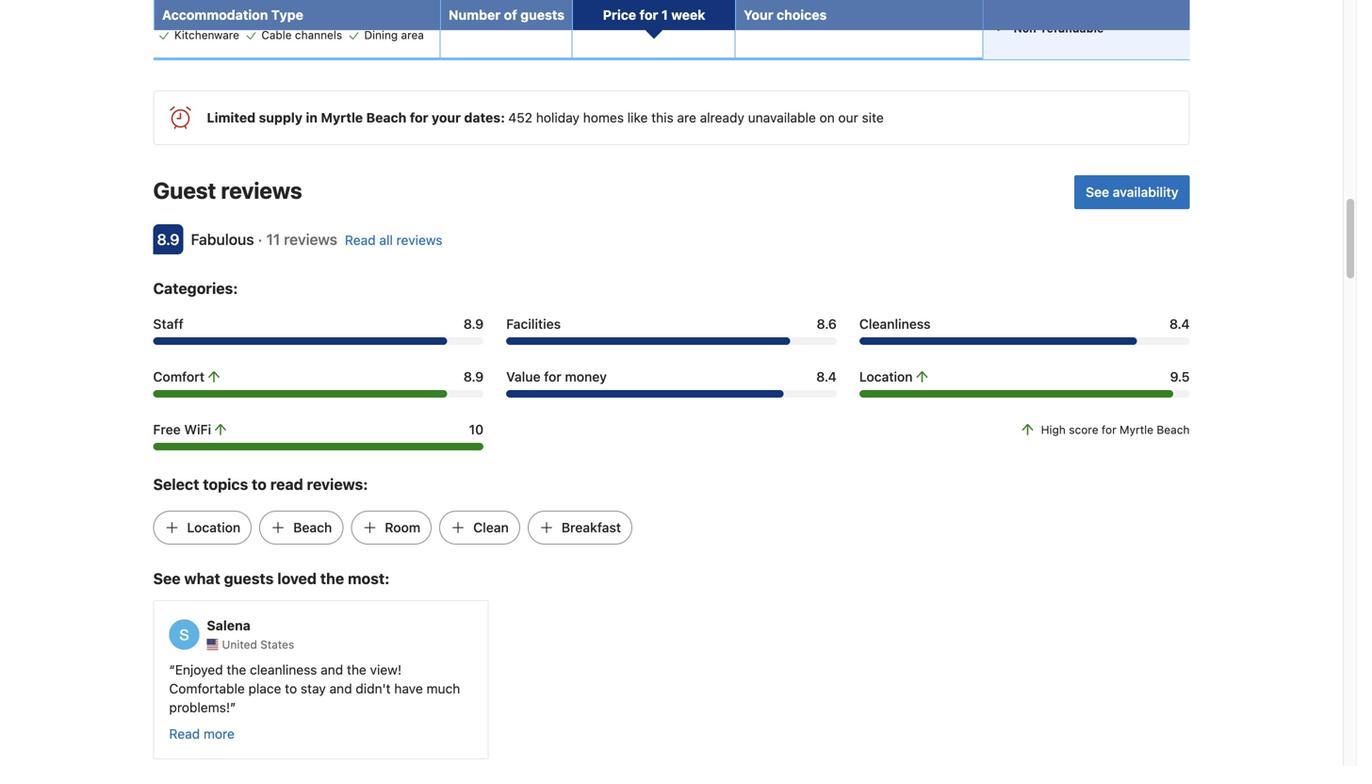 Task type: locate. For each thing, give the bounding box(es) containing it.
8.9 left value at the left of page
[[464, 369, 484, 385]]

8.4 for cleanliness
[[1170, 316, 1190, 332]]

fabulous
[[191, 231, 254, 249]]

the up didn't
[[347, 662, 367, 678]]

1 vertical spatial and
[[330, 681, 352, 697]]

comfortable
[[169, 681, 245, 697]]

for left 1
[[640, 7, 658, 23]]

•
[[996, 22, 1001, 35]]

read for read all reviews
[[345, 232, 376, 248]]

2 horizontal spatial beach
[[1157, 423, 1190, 437]]

our
[[839, 110, 859, 125]]

location
[[860, 369, 913, 385], [187, 520, 241, 536]]

8.4
[[1170, 316, 1190, 332], [817, 369, 837, 385]]

location down topics at left bottom
[[187, 520, 241, 536]]

8.4 for value for money
[[817, 369, 837, 385]]

read more
[[169, 727, 235, 742]]

problems!
[[169, 700, 230, 716]]

accommodation
[[162, 7, 268, 23]]

0 horizontal spatial read
[[169, 727, 200, 742]]

the down united
[[227, 662, 246, 678]]

to down cleanliness
[[285, 681, 297, 697]]

452
[[508, 110, 533, 125]]

0 vertical spatial beach
[[366, 110, 407, 125]]

2 vertical spatial beach
[[293, 520, 332, 536]]

limited
[[207, 110, 256, 125]]

on
[[820, 110, 835, 125]]

money
[[565, 369, 607, 385]]

price for 1 week
[[603, 7, 706, 23]]

guests for what
[[224, 570, 274, 588]]

didn't
[[356, 681, 391, 697]]

high score for myrtle beach
[[1041, 423, 1190, 437]]

of
[[504, 7, 517, 23]]

cleanliness
[[250, 662, 317, 678]]

1 vertical spatial myrtle
[[1120, 423, 1154, 437]]

refundable
[[1042, 22, 1104, 35]]

myrtle
[[321, 110, 363, 125], [1120, 423, 1154, 437]]

0 horizontal spatial location
[[187, 520, 241, 536]]

and up stay
[[321, 662, 343, 678]]

0 horizontal spatial myrtle
[[321, 110, 363, 125]]

0 horizontal spatial 8.4
[[817, 369, 837, 385]]

1 horizontal spatial read
[[345, 232, 376, 248]]

1 horizontal spatial myrtle
[[1120, 423, 1154, 437]]

to
[[252, 476, 267, 494], [285, 681, 297, 697]]

week
[[671, 7, 706, 23]]

beach
[[366, 110, 407, 125], [1157, 423, 1190, 437], [293, 520, 332, 536]]

read
[[345, 232, 376, 248], [169, 727, 200, 742]]

8.9 for comfort
[[464, 369, 484, 385]]

type
[[271, 7, 303, 23]]

0 vertical spatial myrtle
[[321, 110, 363, 125]]

high
[[1041, 423, 1066, 437]]

1 vertical spatial guests
[[224, 570, 274, 588]]

your choices
[[744, 7, 827, 23]]

categories:
[[153, 280, 238, 298]]

price
[[603, 7, 636, 23]]

loved
[[277, 570, 317, 588]]

·
[[258, 231, 262, 249]]

1
[[662, 7, 668, 23]]

the right loved at the bottom left of page
[[320, 570, 344, 588]]

1 horizontal spatial see
[[1086, 184, 1110, 200]]

myrtle right the "score"
[[1120, 423, 1154, 437]]

cleanliness
[[860, 316, 931, 332]]

2 horizontal spatial the
[[347, 662, 367, 678]]

1 vertical spatial beach
[[1157, 423, 1190, 437]]

8.4 up 9.5
[[1170, 316, 1190, 332]]

to left read
[[252, 476, 267, 494]]

0 vertical spatial guests
[[521, 7, 565, 23]]

tea/coffee maker
[[174, 10, 267, 23]]

1 horizontal spatial beach
[[366, 110, 407, 125]]

see left availability
[[1086, 184, 1110, 200]]

and
[[321, 662, 343, 678], [330, 681, 352, 697]]

0 horizontal spatial see
[[153, 570, 181, 588]]

guests right what at the bottom of page
[[224, 570, 274, 588]]

room
[[385, 520, 421, 536]]

reviews right 11
[[284, 231, 338, 249]]

score
[[1069, 423, 1099, 437]]

8.9 down the guest
[[157, 231, 180, 249]]

10
[[469, 422, 484, 438]]

8.4 down 8.6 in the top of the page
[[817, 369, 837, 385]]

1 horizontal spatial to
[[285, 681, 297, 697]]

beach down 9.5
[[1157, 423, 1190, 437]]

0 vertical spatial see
[[1086, 184, 1110, 200]]

salena
[[207, 618, 251, 633]]

your
[[432, 110, 461, 125]]

1 vertical spatial location
[[187, 520, 241, 536]]

guests
[[521, 7, 565, 23], [224, 570, 274, 588]]

beach down reviews:
[[293, 520, 332, 536]]

0 vertical spatial location
[[860, 369, 913, 385]]

non-
[[1014, 22, 1042, 35]]

cleanliness 8.4 meter
[[860, 338, 1190, 345]]

beach left your
[[366, 110, 407, 125]]

free wifi 10 meter
[[153, 443, 484, 451]]

value for money
[[506, 369, 607, 385]]

0 vertical spatial 8.4
[[1170, 316, 1190, 332]]

site
[[862, 110, 884, 125]]

1 vertical spatial see
[[153, 570, 181, 588]]

myrtle for for
[[1120, 423, 1154, 437]]

more
[[204, 727, 235, 742]]

1 vertical spatial 8.9
[[464, 316, 484, 332]]

the
[[320, 570, 344, 588], [227, 662, 246, 678], [347, 662, 367, 678]]

staff 8.9 meter
[[153, 338, 484, 345]]

see left what at the bottom of page
[[153, 570, 181, 588]]

see availability
[[1086, 184, 1179, 200]]

0 horizontal spatial guests
[[224, 570, 274, 588]]

read more button
[[169, 725, 235, 744]]

see inside button
[[1086, 184, 1110, 200]]

wifi
[[184, 422, 211, 438]]

guests right the of
[[521, 7, 565, 23]]

see
[[1086, 184, 1110, 200], [153, 570, 181, 588]]

for
[[640, 7, 658, 23], [410, 110, 429, 125], [544, 369, 562, 385], [1102, 423, 1117, 437]]

dining
[[364, 28, 398, 42]]

facilities 8.6 meter
[[506, 338, 837, 345]]

1 vertical spatial 8.4
[[817, 369, 837, 385]]

1 vertical spatial read
[[169, 727, 200, 742]]

non-refundable
[[1014, 22, 1104, 35]]

0 vertical spatial and
[[321, 662, 343, 678]]

for left your
[[410, 110, 429, 125]]

1 vertical spatial to
[[285, 681, 297, 697]]

topics
[[203, 476, 248, 494]]

see for see what guests loved the most:
[[153, 570, 181, 588]]

rated fabulous element
[[191, 231, 254, 249]]

read inside the read more button
[[169, 727, 200, 742]]

0 vertical spatial read
[[345, 232, 376, 248]]

8.9
[[157, 231, 180, 249], [464, 316, 484, 332], [464, 369, 484, 385]]

channels
[[295, 28, 342, 42]]

read down problems!
[[169, 727, 200, 742]]

and right stay
[[330, 681, 352, 697]]

8.9 left facilities
[[464, 316, 484, 332]]

read
[[270, 476, 303, 494]]

myrtle right in
[[321, 110, 363, 125]]

" enjoyed the cleanliness and the view! comfortable place to stay and didn't have much problems!
[[169, 662, 460, 716]]

1 horizontal spatial the
[[320, 570, 344, 588]]

2 vertical spatial 8.9
[[464, 369, 484, 385]]

states
[[260, 638, 294, 652]]

0 horizontal spatial to
[[252, 476, 267, 494]]

dates:
[[464, 110, 505, 125]]

0 horizontal spatial beach
[[293, 520, 332, 536]]

location down cleanliness
[[860, 369, 913, 385]]

comfort 8.9 meter
[[153, 390, 484, 398]]

1 horizontal spatial 8.4
[[1170, 316, 1190, 332]]

1 horizontal spatial guests
[[521, 7, 565, 23]]

fabulous · 11 reviews
[[191, 231, 338, 249]]

read left all
[[345, 232, 376, 248]]

unavailable
[[748, 110, 816, 125]]



Task type: vqa. For each thing, say whether or not it's contained in the screenshot.
beach related to in
yes



Task type: describe. For each thing, give the bounding box(es) containing it.
0 horizontal spatial the
[[227, 662, 246, 678]]

guests for of
[[521, 7, 565, 23]]

comfort
[[153, 369, 205, 385]]

place
[[248, 681, 281, 697]]

cable channels
[[261, 28, 342, 42]]

free
[[153, 422, 181, 438]]

like
[[628, 110, 648, 125]]

cable
[[261, 28, 292, 42]]

limited supply in myrtle beach for your dates: 452 holiday homes like this are already unavailable on our site
[[207, 110, 884, 125]]

united
[[222, 638, 257, 652]]

guest
[[153, 177, 216, 204]]

have
[[394, 681, 423, 697]]

enjoyed
[[175, 662, 223, 678]]

all
[[379, 232, 393, 248]]

area
[[401, 28, 424, 42]]

reviews up the ·
[[221, 177, 302, 204]]

8.6
[[817, 316, 837, 332]]

guest reviews element
[[153, 175, 1067, 206]]

choices
[[777, 7, 827, 23]]

see for see availability
[[1086, 184, 1110, 200]]

this
[[652, 110, 674, 125]]

value for money 8.4 meter
[[506, 390, 837, 398]]

myrtle for in
[[321, 110, 363, 125]]

9.5
[[1170, 369, 1190, 385]]

kitchenware
[[174, 28, 239, 42]]

maker
[[235, 10, 267, 23]]

read all reviews
[[345, 232, 443, 248]]

"
[[169, 662, 175, 678]]

are
[[677, 110, 697, 125]]

beach for for
[[1157, 423, 1190, 437]]

your
[[744, 7, 774, 23]]

tea/coffee
[[174, 10, 232, 23]]

11
[[266, 231, 280, 249]]

scored 8.9 element
[[153, 224, 183, 255]]

for right the "score"
[[1102, 423, 1117, 437]]

availability
[[1113, 184, 1179, 200]]

facilities
[[506, 316, 561, 332]]

breakfast
[[562, 520, 621, 536]]

see availability button
[[1075, 175, 1190, 209]]

free wifi
[[153, 422, 211, 438]]

select topics to read reviews:
[[153, 476, 368, 494]]

8.9 for staff
[[464, 316, 484, 332]]

microwave
[[290, 10, 346, 23]]

united states
[[222, 638, 294, 652]]

much
[[427, 681, 460, 697]]

clean
[[473, 520, 509, 536]]

most:
[[348, 570, 390, 588]]

value
[[506, 369, 541, 385]]

dining area
[[364, 28, 424, 42]]

already
[[700, 110, 745, 125]]

number
[[449, 7, 501, 23]]

guest reviews
[[153, 177, 302, 204]]

united states image
[[207, 639, 218, 651]]

review categories element
[[153, 277, 238, 300]]

location 9.5 meter
[[860, 390, 1190, 398]]

see what guests loved the most:
[[153, 570, 390, 588]]

for right value at the left of page
[[544, 369, 562, 385]]

homes
[[583, 110, 624, 125]]

what
[[184, 570, 220, 588]]

0 vertical spatial 8.9
[[157, 231, 180, 249]]

in
[[306, 110, 318, 125]]

reviews right all
[[397, 232, 443, 248]]

0 vertical spatial to
[[252, 476, 267, 494]]

reviews:
[[307, 476, 368, 494]]

view!
[[370, 662, 402, 678]]

read for read more
[[169, 727, 200, 742]]

select
[[153, 476, 199, 494]]

beach for in
[[366, 110, 407, 125]]

supply
[[259, 110, 303, 125]]

to inside " enjoyed the cleanliness and the view! comfortable place to stay and didn't have much problems!
[[285, 681, 297, 697]]

holiday
[[536, 110, 580, 125]]

staff
[[153, 316, 184, 332]]

number of guests
[[449, 7, 565, 23]]

stay
[[301, 681, 326, 697]]

accommodation type
[[162, 7, 303, 23]]

1 horizontal spatial location
[[860, 369, 913, 385]]



